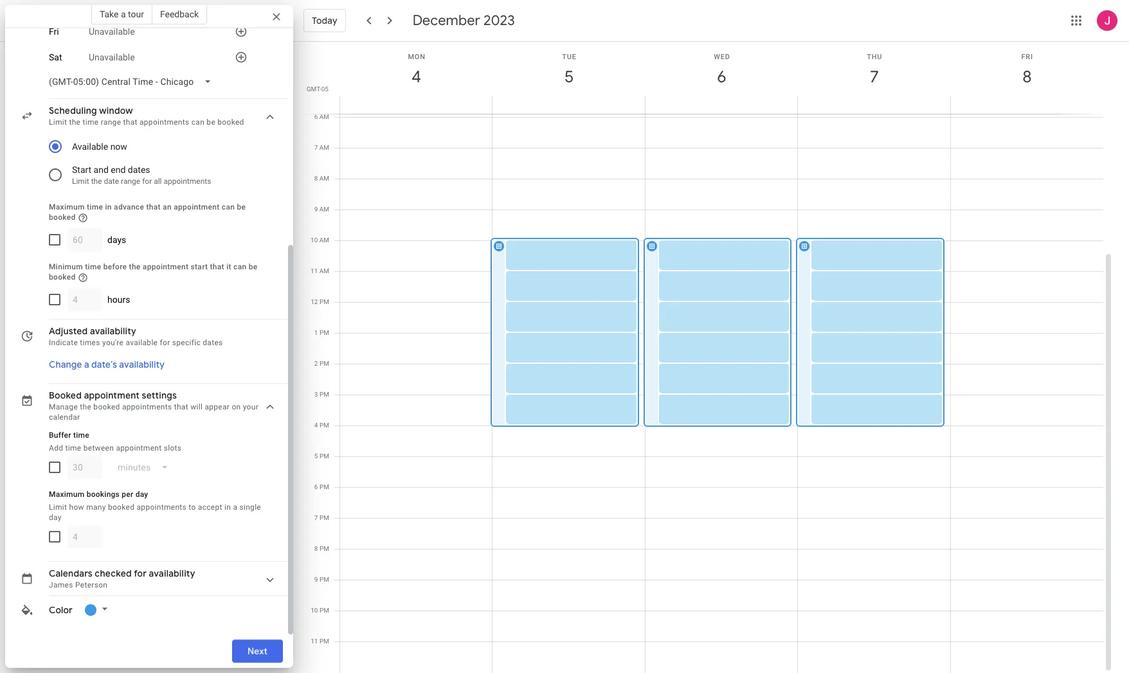 Task type: describe. For each thing, give the bounding box(es) containing it.
buffer time add time between appointment slots
[[49, 431, 182, 453]]

9 am
[[314, 206, 329, 213]]

7 column header
[[798, 42, 951, 114]]

8 column header
[[951, 42, 1104, 114]]

minimum
[[49, 262, 83, 271]]

tuesday, december 5 element
[[555, 62, 584, 92]]

feedback
[[160, 9, 199, 19]]

thu 7
[[867, 53, 883, 87]]

11 for 11 pm
[[311, 638, 318, 645]]

december 2023
[[413, 12, 515, 30]]

adjusted
[[49, 325, 88, 337]]

pm for 6 pm
[[320, 484, 329, 491]]

Buffer time number field
[[73, 456, 97, 479]]

appointment inside minimum time before the appointment start that it can be booked
[[143, 262, 189, 271]]

2 pm
[[314, 360, 329, 367]]

pm for 8 pm
[[320, 546, 329, 553]]

next button
[[232, 636, 283, 667]]

calendar
[[49, 413, 80, 422]]

maximum time in advance that an appointment can be booked
[[49, 203, 246, 222]]

10 pm
[[311, 607, 329, 614]]

indicate
[[49, 338, 78, 347]]

days
[[107, 235, 126, 245]]

2023
[[484, 12, 515, 30]]

fri for fri
[[49, 26, 59, 37]]

wed 6
[[714, 53, 731, 87]]

am for 11 am
[[320, 268, 329, 275]]

friday, december 8 element
[[1013, 62, 1042, 92]]

hours
[[107, 294, 130, 305]]

scheduling
[[49, 105, 97, 116]]

that inside scheduling window limit the time range that appointments can be booked
[[123, 118, 138, 127]]

05
[[321, 86, 329, 93]]

bookings
[[87, 490, 120, 499]]

10 am
[[311, 237, 329, 244]]

take
[[100, 9, 119, 19]]

wed
[[714, 53, 731, 61]]

and
[[94, 165, 109, 175]]

many
[[86, 503, 106, 512]]

gmt-05
[[307, 86, 329, 93]]

can for time
[[234, 262, 247, 271]]

next
[[248, 646, 268, 657]]

appointment inside booked appointment settings manage the booked appointments that will appear on your calendar
[[84, 390, 140, 401]]

how
[[69, 503, 84, 512]]

available
[[126, 338, 158, 347]]

slots
[[164, 444, 182, 453]]

a for change
[[84, 359, 89, 370]]

8 inside fri 8
[[1022, 66, 1031, 87]]

be inside maximum time in advance that an appointment can be booked
[[237, 203, 246, 212]]

change
[[49, 359, 82, 370]]

8 for 8 am
[[314, 175, 318, 182]]

7 inside "thu 7"
[[869, 66, 879, 87]]

manage
[[49, 402, 78, 411]]

limit for start
[[72, 177, 89, 186]]

end
[[111, 165, 126, 175]]

1 vertical spatial 4
[[314, 422, 318, 429]]

that inside minimum time before the appointment start that it can be booked
[[210, 262, 224, 271]]

tour
[[128, 9, 144, 19]]

advance
[[114, 203, 144, 212]]

7 for 7 am
[[314, 144, 318, 151]]

time for minimum
[[85, 262, 101, 271]]

fri for fri 8
[[1022, 53, 1034, 61]]

peterson
[[75, 581, 108, 590]]

12
[[311, 298, 318, 306]]

tue 5
[[562, 53, 577, 87]]

on
[[232, 402, 241, 411]]

for inside adjusted availability indicate times you're available for specific dates
[[160, 338, 170, 347]]

calendars checked for availability james peterson
[[49, 568, 195, 590]]

start
[[191, 262, 208, 271]]

grid containing 4
[[298, 42, 1114, 674]]

take a tour button
[[91, 4, 152, 24]]

pm for 4 pm
[[320, 422, 329, 429]]

james
[[49, 581, 73, 590]]

specific
[[172, 338, 201, 347]]

single
[[240, 503, 261, 512]]

a inside maximum bookings per day limit how many booked appointments to accept in a single day
[[233, 503, 238, 512]]

booked inside maximum time in advance that an appointment can be booked
[[49, 213, 76, 222]]

in inside maximum time in advance that an appointment can be booked
[[105, 203, 112, 212]]

monday, december 4 element
[[402, 62, 431, 92]]

pm for 2 pm
[[320, 360, 329, 367]]

before
[[103, 262, 127, 271]]

can for window
[[192, 118, 205, 127]]

limit for maximum
[[49, 503, 67, 512]]

8 pm
[[314, 546, 329, 553]]

today
[[312, 15, 338, 26]]

pm for 1 pm
[[320, 329, 329, 336]]

4 inside mon 4
[[411, 66, 420, 87]]

unavailable for fri
[[89, 26, 135, 37]]

wednesday, december 6 element
[[707, 62, 737, 92]]

times
[[80, 338, 100, 347]]

to
[[189, 503, 196, 512]]

unavailable for sat
[[89, 52, 135, 62]]

pm for 3 pm
[[320, 391, 329, 398]]

checked
[[95, 568, 132, 579]]

pm for 10 pm
[[320, 607, 329, 614]]

today button
[[304, 5, 346, 36]]

9 pm
[[314, 576, 329, 583]]

start
[[72, 165, 91, 175]]

feedback button
[[152, 4, 207, 24]]

mon 4
[[408, 53, 426, 87]]

5 pm
[[314, 453, 329, 460]]

am for 7 am
[[320, 144, 329, 151]]

appointments inside start and end dates limit the date range for all appointments
[[164, 177, 211, 186]]

settings
[[142, 390, 177, 401]]

thursday, december 7 element
[[860, 62, 890, 92]]

0 horizontal spatial day
[[49, 513, 62, 522]]

be for time
[[249, 262, 258, 271]]

11 am
[[311, 268, 329, 275]]

between
[[83, 444, 114, 453]]

dates inside adjusted availability indicate times you're available for specific dates
[[203, 338, 223, 347]]

gmt-
[[307, 86, 322, 93]]

minimum time before the appointment start that it can be booked
[[49, 262, 258, 282]]

10 for 10 am
[[311, 237, 318, 244]]

the inside minimum time before the appointment start that it can be booked
[[129, 262, 141, 271]]

for inside start and end dates limit the date range for all appointments
[[142, 177, 152, 186]]

adjusted availability indicate times you're available for specific dates
[[49, 325, 223, 347]]

6 inside wed 6
[[717, 66, 726, 87]]

the inside start and end dates limit the date range for all appointments
[[91, 177, 102, 186]]

fri 8
[[1022, 53, 1034, 87]]

your
[[243, 402, 259, 411]]

booked inside minimum time before the appointment start that it can be booked
[[49, 273, 76, 282]]



Task type: vqa. For each thing, say whether or not it's contained in the screenshot.
"a" associated with Take
yes



Task type: locate. For each thing, give the bounding box(es) containing it.
2 vertical spatial limit
[[49, 503, 67, 512]]

1 vertical spatial availability
[[119, 359, 165, 370]]

dates
[[128, 165, 150, 175], [203, 338, 223, 347]]

11 down "10 pm"
[[311, 638, 318, 645]]

am up 12 pm at left
[[320, 268, 329, 275]]

pm
[[320, 298, 329, 306], [320, 329, 329, 336], [320, 360, 329, 367], [320, 391, 329, 398], [320, 422, 329, 429], [320, 453, 329, 460], [320, 484, 329, 491], [320, 515, 329, 522], [320, 546, 329, 553], [320, 576, 329, 583], [320, 607, 329, 614], [320, 638, 329, 645]]

6 am from the top
[[320, 268, 329, 275]]

booked
[[218, 118, 244, 127], [49, 213, 76, 222], [49, 273, 76, 282], [94, 402, 120, 411], [108, 503, 135, 512]]

appointments left to on the bottom
[[137, 503, 187, 512]]

time inside scheduling window limit the time range that appointments can be booked
[[83, 118, 99, 127]]

5 pm from the top
[[320, 422, 329, 429]]

time left before
[[85, 262, 101, 271]]

6 column header
[[645, 42, 798, 114]]

per
[[122, 490, 133, 499]]

0 vertical spatial limit
[[49, 118, 67, 127]]

dates right specific
[[203, 338, 223, 347]]

range inside scheduling window limit the time range that appointments can be booked
[[101, 118, 121, 127]]

pm for 12 pm
[[320, 298, 329, 306]]

1 horizontal spatial a
[[121, 9, 126, 19]]

6 am
[[314, 113, 329, 120]]

3 pm from the top
[[320, 360, 329, 367]]

0 vertical spatial availability
[[90, 325, 136, 337]]

4 am from the top
[[320, 206, 329, 213]]

2 unavailable from the top
[[89, 52, 135, 62]]

11 pm from the top
[[320, 607, 329, 614]]

can inside scheduling window limit the time range that appointments can be booked
[[192, 118, 205, 127]]

maximum up how at the bottom left
[[49, 490, 85, 499]]

booked appointment settings manage the booked appointments that will appear on your calendar
[[49, 390, 259, 422]]

appointment left start at left
[[143, 262, 189, 271]]

0 vertical spatial in
[[105, 203, 112, 212]]

2 vertical spatial availability
[[149, 568, 195, 579]]

appointment left slots
[[116, 444, 162, 453]]

limit left how at the bottom left
[[49, 503, 67, 512]]

appointment inside buffer time add time between appointment slots
[[116, 444, 162, 453]]

1 vertical spatial 9
[[314, 576, 318, 583]]

0 horizontal spatial in
[[105, 203, 112, 212]]

9
[[314, 206, 318, 213], [314, 576, 318, 583]]

9 up 10 am on the left top of page
[[314, 206, 318, 213]]

for right the checked
[[134, 568, 147, 579]]

start and end dates limit the date range for all appointments
[[72, 165, 211, 186]]

1 pm from the top
[[320, 298, 329, 306]]

for inside the calendars checked for availability james peterson
[[134, 568, 147, 579]]

3
[[314, 391, 318, 398]]

am for 8 am
[[320, 175, 329, 182]]

appointments down "settings"
[[122, 402, 172, 411]]

1 unavailable from the top
[[89, 26, 135, 37]]

time left advance
[[87, 203, 103, 212]]

fri up friday, december 8 element
[[1022, 53, 1034, 61]]

am up 9 am
[[320, 175, 329, 182]]

1 vertical spatial day
[[49, 513, 62, 522]]

pm for 5 pm
[[320, 453, 329, 460]]

appointment down change a date's availability
[[84, 390, 140, 401]]

booked inside booked appointment settings manage the booked appointments that will appear on your calendar
[[94, 402, 120, 411]]

add
[[49, 444, 63, 453]]

appointment
[[174, 203, 220, 212], [143, 262, 189, 271], [84, 390, 140, 401], [116, 444, 162, 453]]

be
[[207, 118, 216, 127], [237, 203, 246, 212], [249, 262, 258, 271]]

availability inside button
[[119, 359, 165, 370]]

4 pm from the top
[[320, 391, 329, 398]]

time inside minimum time before the appointment start that it can be booked
[[85, 262, 101, 271]]

2 horizontal spatial be
[[249, 262, 258, 271]]

0 horizontal spatial dates
[[128, 165, 150, 175]]

7 up 8 am
[[314, 144, 318, 151]]

day up calendars
[[49, 513, 62, 522]]

appointments inside maximum bookings per day limit how many booked appointments to accept in a single day
[[137, 503, 187, 512]]

am for 9 am
[[320, 206, 329, 213]]

that left the an
[[146, 203, 161, 212]]

4 down 3
[[314, 422, 318, 429]]

that inside booked appointment settings manage the booked appointments that will appear on your calendar
[[174, 402, 188, 411]]

0 vertical spatial maximum
[[49, 203, 85, 212]]

pm down 9 pm
[[320, 607, 329, 614]]

11 for 11 am
[[311, 268, 318, 275]]

1 pm
[[314, 329, 329, 336]]

availability inside the calendars checked for availability james peterson
[[149, 568, 195, 579]]

take a tour
[[100, 9, 144, 19]]

12 pm
[[311, 298, 329, 306]]

1 vertical spatial 6
[[314, 113, 318, 120]]

am down 9 am
[[320, 237, 329, 244]]

the inside booked appointment settings manage the booked appointments that will appear on your calendar
[[80, 402, 91, 411]]

option group
[[44, 133, 265, 189]]

the down "scheduling"
[[69, 118, 81, 127]]

2 10 from the top
[[311, 607, 318, 614]]

fri inside 8 column header
[[1022, 53, 1034, 61]]

1 11 from the top
[[311, 268, 318, 275]]

dates right the end
[[128, 165, 150, 175]]

1 vertical spatial dates
[[203, 338, 223, 347]]

1 vertical spatial 11
[[311, 638, 318, 645]]

5 inside tue 5
[[564, 66, 573, 87]]

3 am from the top
[[320, 175, 329, 182]]

booked inside maximum bookings per day limit how many booked appointments to accept in a single day
[[108, 503, 135, 512]]

7 down thu
[[869, 66, 879, 87]]

5 down tue
[[564, 66, 573, 87]]

appointments inside booked appointment settings manage the booked appointments that will appear on your calendar
[[122, 402, 172, 411]]

in
[[105, 203, 112, 212], [224, 503, 231, 512]]

7 am
[[314, 144, 329, 151]]

2 vertical spatial a
[[233, 503, 238, 512]]

7
[[869, 66, 879, 87], [314, 144, 318, 151], [314, 515, 318, 522]]

8 for 8 pm
[[314, 546, 318, 553]]

availability up the you're
[[90, 325, 136, 337]]

1 vertical spatial in
[[224, 503, 231, 512]]

0 vertical spatial range
[[101, 118, 121, 127]]

pm for 11 pm
[[320, 638, 329, 645]]

the inside scheduling window limit the time range that appointments can be booked
[[69, 118, 81, 127]]

2 9 from the top
[[314, 576, 318, 583]]

in right accept
[[224, 503, 231, 512]]

9 for 9 am
[[314, 206, 318, 213]]

pm for 7 pm
[[320, 515, 329, 522]]

appointments up start and end dates limit the date range for all appointments
[[140, 118, 189, 127]]

availability right the checked
[[149, 568, 195, 579]]

maximum inside maximum bookings per day limit how many booked appointments to accept in a single day
[[49, 490, 85, 499]]

0 horizontal spatial fri
[[49, 26, 59, 37]]

that left will
[[174, 402, 188, 411]]

1 horizontal spatial be
[[237, 203, 246, 212]]

buffer
[[49, 431, 71, 440]]

6 down the gmt-05
[[314, 113, 318, 120]]

mon
[[408, 53, 426, 61]]

8 pm from the top
[[320, 515, 329, 522]]

1 horizontal spatial dates
[[203, 338, 223, 347]]

unavailable
[[89, 26, 135, 37], [89, 52, 135, 62]]

11 pm
[[311, 638, 329, 645]]

am down 05
[[320, 113, 329, 120]]

color
[[49, 604, 73, 616]]

pm down 7 pm on the left of the page
[[320, 546, 329, 553]]

Maximum days in advance that an appointment can be booked number field
[[73, 228, 97, 251]]

in inside maximum bookings per day limit how many booked appointments to accept in a single day
[[224, 503, 231, 512]]

0 vertical spatial fri
[[49, 26, 59, 37]]

2 horizontal spatial a
[[233, 503, 238, 512]]

7 for 7 pm
[[314, 515, 318, 522]]

2 am from the top
[[320, 144, 329, 151]]

all
[[154, 177, 162, 186]]

10 pm from the top
[[320, 576, 329, 583]]

am for 6 am
[[320, 113, 329, 120]]

2 pm from the top
[[320, 329, 329, 336]]

availability
[[90, 325, 136, 337], [119, 359, 165, 370], [149, 568, 195, 579]]

thu
[[867, 53, 883, 61]]

0 vertical spatial can
[[192, 118, 205, 127]]

Minimum amount of hours before the start of the appointment that it can be booked number field
[[73, 288, 97, 311]]

10
[[311, 237, 318, 244], [311, 607, 318, 614]]

6 pm from the top
[[320, 453, 329, 460]]

0 horizontal spatial be
[[207, 118, 216, 127]]

2 vertical spatial 8
[[314, 546, 318, 553]]

available
[[72, 142, 108, 152]]

window
[[99, 105, 133, 116]]

pm for 9 pm
[[320, 576, 329, 583]]

8 am
[[314, 175, 329, 182]]

appointments
[[140, 118, 189, 127], [164, 177, 211, 186], [122, 402, 172, 411], [137, 503, 187, 512]]

0 vertical spatial dates
[[128, 165, 150, 175]]

can inside minimum time before the appointment start that it can be booked
[[234, 262, 247, 271]]

0 vertical spatial day
[[136, 490, 148, 499]]

1 horizontal spatial in
[[224, 503, 231, 512]]

1 vertical spatial 5
[[314, 453, 318, 460]]

pm right the 2
[[320, 360, 329, 367]]

a for take
[[121, 9, 126, 19]]

5 down 4 pm
[[314, 453, 318, 460]]

time down "scheduling"
[[83, 118, 99, 127]]

None field
[[44, 70, 222, 93]]

10 up "11 pm" at the bottom left of page
[[311, 607, 318, 614]]

availability inside adjusted availability indicate times you're available for specific dates
[[90, 325, 136, 337]]

can inside maximum time in advance that an appointment can be booked
[[222, 203, 235, 212]]

pm right 12
[[320, 298, 329, 306]]

1
[[314, 329, 318, 336]]

1 vertical spatial for
[[160, 338, 170, 347]]

change a date's availability button
[[44, 353, 170, 376]]

11 up 12
[[311, 268, 318, 275]]

2 maximum from the top
[[49, 490, 85, 499]]

maximum for maximum time in advance that an appointment can be booked
[[49, 203, 85, 212]]

0 vertical spatial 4
[[411, 66, 420, 87]]

10 up the 11 am
[[311, 237, 318, 244]]

6 down 5 pm
[[314, 484, 318, 491]]

tue
[[562, 53, 577, 61]]

0 vertical spatial 9
[[314, 206, 318, 213]]

0 vertical spatial a
[[121, 9, 126, 19]]

appointment right the an
[[174, 203, 220, 212]]

calendars
[[49, 568, 93, 579]]

availability down the 'available'
[[119, 359, 165, 370]]

booked inside scheduling window limit the time range that appointments can be booked
[[218, 118, 244, 127]]

0 vertical spatial 10
[[311, 237, 318, 244]]

12 pm from the top
[[320, 638, 329, 645]]

booked
[[49, 390, 82, 401]]

accept
[[198, 503, 222, 512]]

limit down "scheduling"
[[49, 118, 67, 127]]

that
[[123, 118, 138, 127], [146, 203, 161, 212], [210, 262, 224, 271], [174, 402, 188, 411]]

pm up 5 pm
[[320, 422, 329, 429]]

1 horizontal spatial 4
[[411, 66, 420, 87]]

7 up 8 pm
[[314, 515, 318, 522]]

0 vertical spatial 5
[[564, 66, 573, 87]]

for left all
[[142, 177, 152, 186]]

0 vertical spatial 11
[[311, 268, 318, 275]]

dates inside start and end dates limit the date range for all appointments
[[128, 165, 150, 175]]

2 vertical spatial for
[[134, 568, 147, 579]]

the down and
[[91, 177, 102, 186]]

1 vertical spatial 7
[[314, 144, 318, 151]]

time
[[83, 118, 99, 127], [87, 203, 103, 212], [85, 262, 101, 271], [73, 431, 89, 440], [65, 444, 81, 453]]

appointment inside maximum time in advance that an appointment can be booked
[[174, 203, 220, 212]]

you're
[[102, 338, 124, 347]]

appointments inside scheduling window limit the time range that appointments can be booked
[[140, 118, 189, 127]]

1 vertical spatial 10
[[311, 607, 318, 614]]

that down window
[[123, 118, 138, 127]]

pm down 5 pm
[[320, 484, 329, 491]]

6 for 6 pm
[[314, 484, 318, 491]]

0 horizontal spatial 5
[[314, 453, 318, 460]]

time right "buffer" at the left of the page
[[73, 431, 89, 440]]

available now
[[72, 142, 127, 152]]

it
[[227, 262, 231, 271]]

range down window
[[101, 118, 121, 127]]

1 10 from the top
[[311, 237, 318, 244]]

7 pm
[[314, 515, 329, 522]]

9 pm from the top
[[320, 546, 329, 553]]

1 vertical spatial 8
[[314, 175, 318, 182]]

for left specific
[[160, 338, 170, 347]]

5 am from the top
[[320, 237, 329, 244]]

limit down start
[[72, 177, 89, 186]]

4
[[411, 66, 420, 87], [314, 422, 318, 429]]

limit
[[49, 118, 67, 127], [72, 177, 89, 186], [49, 503, 67, 512]]

pm down 8 pm
[[320, 576, 329, 583]]

1 maximum from the top
[[49, 203, 85, 212]]

6 for 6 am
[[314, 113, 318, 120]]

date's
[[91, 359, 117, 370]]

4 column header
[[340, 42, 493, 114]]

maximum for maximum bookings per day limit how many booked appointments to accept in a single day
[[49, 490, 85, 499]]

4 down 'mon' at the top left
[[411, 66, 420, 87]]

1 vertical spatial can
[[222, 203, 235, 212]]

an
[[163, 203, 172, 212]]

pm down 4 pm
[[320, 453, 329, 460]]

time for maximum
[[87, 203, 103, 212]]

1 vertical spatial fri
[[1022, 53, 1034, 61]]

range down the end
[[121, 177, 140, 186]]

0 horizontal spatial a
[[84, 359, 89, 370]]

fri up sat
[[49, 26, 59, 37]]

that inside maximum time in advance that an appointment can be booked
[[146, 203, 161, 212]]

5 column header
[[492, 42, 646, 114]]

a left date's
[[84, 359, 89, 370]]

2 vertical spatial 6
[[314, 484, 318, 491]]

limit inside maximum bookings per day limit how many booked appointments to accept in a single day
[[49, 503, 67, 512]]

a left single
[[233, 503, 238, 512]]

1 vertical spatial be
[[237, 203, 246, 212]]

0 vertical spatial unavailable
[[89, 26, 135, 37]]

pm up 8 pm
[[320, 515, 329, 522]]

grid
[[298, 42, 1114, 674]]

day
[[136, 490, 148, 499], [49, 513, 62, 522]]

0 vertical spatial for
[[142, 177, 152, 186]]

will
[[191, 402, 203, 411]]

7 pm from the top
[[320, 484, 329, 491]]

1 vertical spatial limit
[[72, 177, 89, 186]]

in left advance
[[105, 203, 112, 212]]

time inside maximum time in advance that an appointment can be booked
[[87, 203, 103, 212]]

4 pm
[[314, 422, 329, 429]]

change a date's availability
[[49, 359, 165, 370]]

day right the per
[[136, 490, 148, 499]]

sat
[[49, 52, 62, 62]]

6 down wed
[[717, 66, 726, 87]]

be inside scheduling window limit the time range that appointments can be booked
[[207, 118, 216, 127]]

be inside minimum time before the appointment start that it can be booked
[[249, 262, 258, 271]]

maximum inside maximum time in advance that an appointment can be booked
[[49, 203, 85, 212]]

that left it
[[210, 262, 224, 271]]

1 vertical spatial maximum
[[49, 490, 85, 499]]

time right add
[[65, 444, 81, 453]]

a left tour
[[121, 9, 126, 19]]

0 vertical spatial be
[[207, 118, 216, 127]]

am down 8 am
[[320, 206, 329, 213]]

december
[[413, 12, 480, 30]]

scheduling window limit the time range that appointments can be booked
[[49, 105, 244, 127]]

10 for 10 pm
[[311, 607, 318, 614]]

9 for 9 pm
[[314, 576, 318, 583]]

9 up "10 pm"
[[314, 576, 318, 583]]

pm right 3
[[320, 391, 329, 398]]

am
[[320, 113, 329, 120], [320, 144, 329, 151], [320, 175, 329, 182], [320, 206, 329, 213], [320, 237, 329, 244], [320, 268, 329, 275]]

0 horizontal spatial 4
[[314, 422, 318, 429]]

1 vertical spatial a
[[84, 359, 89, 370]]

1 vertical spatial range
[[121, 177, 140, 186]]

6 pm
[[314, 484, 329, 491]]

appear
[[205, 402, 230, 411]]

now
[[110, 142, 127, 152]]

time for buffer
[[73, 431, 89, 440]]

limit inside start and end dates limit the date range for all appointments
[[72, 177, 89, 186]]

range inside start and end dates limit the date range for all appointments
[[121, 177, 140, 186]]

2 vertical spatial 7
[[314, 515, 318, 522]]

the right before
[[129, 262, 141, 271]]

1 vertical spatial unavailable
[[89, 52, 135, 62]]

0 vertical spatial 8
[[1022, 66, 1031, 87]]

2 vertical spatial can
[[234, 262, 247, 271]]

2 vertical spatial be
[[249, 262, 258, 271]]

am up 8 am
[[320, 144, 329, 151]]

appointments right all
[[164, 177, 211, 186]]

am for 10 am
[[320, 237, 329, 244]]

availability for date's
[[119, 359, 165, 370]]

for
[[142, 177, 152, 186], [160, 338, 170, 347], [134, 568, 147, 579]]

option group containing available now
[[44, 133, 265, 189]]

be for window
[[207, 118, 216, 127]]

5
[[564, 66, 573, 87], [314, 453, 318, 460]]

pm down "10 pm"
[[320, 638, 329, 645]]

availability for for
[[149, 568, 195, 579]]

0 vertical spatial 7
[[869, 66, 879, 87]]

pm right 1
[[320, 329, 329, 336]]

1 horizontal spatial 5
[[564, 66, 573, 87]]

range
[[101, 118, 121, 127], [121, 177, 140, 186]]

2 11 from the top
[[311, 638, 318, 645]]

3 pm
[[314, 391, 329, 398]]

maximum bookings per day limit how many booked appointments to accept in a single day
[[49, 490, 261, 522]]

1 9 from the top
[[314, 206, 318, 213]]

can
[[192, 118, 205, 127], [222, 203, 235, 212], [234, 262, 247, 271]]

the right manage
[[80, 402, 91, 411]]

1 horizontal spatial day
[[136, 490, 148, 499]]

1 horizontal spatial fri
[[1022, 53, 1034, 61]]

2
[[314, 360, 318, 367]]

1 am from the top
[[320, 113, 329, 120]]

limit inside scheduling window limit the time range that appointments can be booked
[[49, 118, 67, 127]]

8
[[1022, 66, 1031, 87], [314, 175, 318, 182], [314, 546, 318, 553]]

Maximum bookings per day number field
[[73, 525, 97, 549]]

0 vertical spatial 6
[[717, 66, 726, 87]]

maximum up maximum days in advance that an appointment can be booked number field
[[49, 203, 85, 212]]



